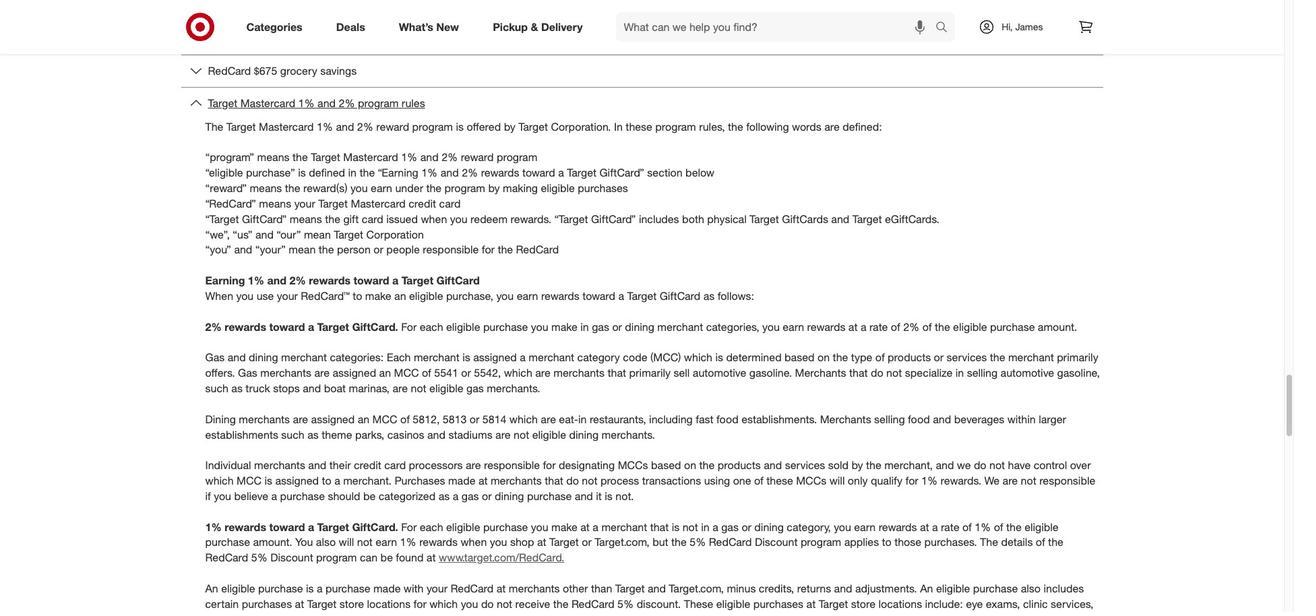 Task type: describe. For each thing, give the bounding box(es) containing it.
fast
[[696, 413, 714, 426]]

than
[[591, 582, 613, 596]]

can
[[360, 551, 378, 565]]

make inside earning 1% and 2% rewards toward a target giftcard when you use your redcard™ to make an eligible purchase, you earn rewards toward a target giftcard as follows:
[[365, 289, 392, 303]]

egiftcards.
[[886, 212, 940, 226]]

which inside dining merchants are assigned an mcc of 5812, 5813 or 5814 which are eat-in restaurants, including fast food establishments. merchants selling food and beverages within larger establishments such as theme parks, casinos and stadiums are not eligible dining merchants.
[[510, 413, 538, 426]]

search
[[930, 21, 963, 35]]

services inside gas and dining merchant categories: each merchant is assigned a merchant category code (mcc) which is determined based on the type of products or services the merchant primarily offers. gas merchants are assigned an mcc of 5541 or 5542, which are merchants that primarily sell automotive gasoline. merchants that do not specialize in selling automotive gasoline, such as truck stops and boat marinas, are not eligible gas merchants.
[[947, 351, 988, 364]]

those
[[895, 536, 922, 549]]

both
[[683, 212, 705, 226]]

merchant up within at the right
[[1009, 351, 1055, 364]]

are down stops
[[293, 413, 308, 426]]

dining up code
[[625, 320, 655, 334]]

each inside for each eligible purchase you make at a merchant that is not in a gas or dining category, you earn rewards at a rate of 1% of the eligible purchase amount. you also will not earn 1% rewards when you shop at target or target.com, but the 5% redcard discount program applies to those purchases. the details of the redcard 5% discount program can be found at
[[420, 520, 444, 534]]

the up using
[[700, 459, 715, 472]]

the up specialize
[[935, 320, 951, 334]]

eat-
[[559, 413, 579, 426]]

use
[[257, 289, 274, 303]]

&
[[531, 20, 539, 33]]

are right words
[[825, 120, 840, 133]]

1 vertical spatial mccs
[[797, 474, 827, 488]]

includes inside "program" means the target mastercard 1% and 2% reward program "eligible purchase" is defined in the "earning 1% and 2% rewards toward a target giftcard" section below "reward" means the reward(s) you earn under the program by making eligible purchases "redcard" means your target mastercard credit card "target giftcard" means the gift card issued when you redeem rewards. "target giftcard" includes both physical target giftcards and target egiftcards. "we", "us" and "our" mean target corporation "you" and "your" mean the person or people responsible for the redcard
[[639, 212, 680, 226]]

based inside gas and dining merchant categories: each merchant is assigned a merchant category code (mcc) which is determined based on the type of products or services the merchant primarily offers. gas merchants are assigned an mcc of 5541 or 5542, which are merchants that primarily sell automotive gasoline. merchants that do not specialize in selling automotive gasoline, such as truck stops and boat marinas, are not eligible gas merchants.
[[785, 351, 815, 364]]

beverages
[[955, 413, 1005, 426]]

are left eat-
[[541, 413, 556, 426]]

or down one
[[742, 520, 752, 534]]

categories,
[[707, 320, 760, 334]]

in inside dining merchants are assigned an mcc of 5812, 5813 or 5814 which are eat-in restaurants, including fast food establishments. merchants selling food and beverages within larger establishments such as theme parks, casinos and stadiums are not eligible dining merchants.
[[579, 413, 587, 426]]

not up 5812,
[[411, 382, 427, 395]]

1 each from the top
[[420, 320, 444, 334]]

eligible inside "program" means the target mastercard 1% and 2% reward program "eligible purchase" is defined in the "earning 1% and 2% rewards toward a target giftcard" section below "reward" means the reward(s) you earn under the program by making eligible purchases "redcard" means your target mastercard credit card "target giftcard" means the gift card issued when you redeem rewards. "target giftcard" includes both physical target giftcards and target egiftcards. "we", "us" and "our" mean target corporation "you" and "your" mean the person or people responsible for the redcard
[[541, 181, 575, 195]]

do inside an eligible purchase is a purchase made with your redcard at merchants other than target and target.com, minus credits, returns and adjustments. an eligible purchase also includes certain purchases at target store locations for which you do not receive the redcard 5% discount. these eligible purchases at target store locations include: eye exams, clinic services
[[481, 597, 494, 611]]

theme
[[322, 428, 352, 441]]

1% down if
[[205, 520, 222, 534]]

applies
[[845, 536, 880, 549]]

what's new
[[399, 20, 459, 33]]

are up boat
[[315, 366, 330, 380]]

gas up the category
[[592, 320, 610, 334]]

merchants up stops
[[260, 366, 312, 380]]

0 horizontal spatial primarily
[[630, 366, 671, 380]]

amount. for for each eligible purchase you make at a merchant that is not in a gas or dining category, you earn rewards at a rate of 1% of the eligible purchase amount. you also will not earn 1% rewards when you shop at target or target.com, but the 5% redcard discount program applies to those purchases. the details of the redcard 5% discount program can be found at
[[253, 536, 292, 549]]

mastercard down target mastercard 1% and 2% program rules
[[259, 120, 314, 133]]

type
[[852, 351, 873, 364]]

making
[[503, 181, 538, 195]]

to inside individual merchants and their credit card processors are responsible for designating mccs based on the products and services sold by the merchant, and we do not have control over which mcc is assigned to a merchant. purchases made at merchants that do not process transactions using one of these mccs will only qualify for 1% rewards. we are not responsible if you believe a purchase should be categorized as a gas or dining purchase and it is not.
[[322, 474, 332, 488]]

these inside individual merchants and their credit card processors are responsible for designating mccs based on the products and services sold by the merchant, and we do not have control over which mcc is assigned to a merchant. purchases made at merchants that do not process transactions using one of these mccs will only qualify for 1% rewards. we are not responsible if you believe a purchase should be categorized as a gas or dining purchase and it is not.
[[767, 474, 794, 488]]

including
[[650, 413, 693, 426]]

program up making
[[497, 151, 538, 164]]

the up qualify
[[867, 459, 882, 472]]

2% inside target mastercard 1% and 2% program rules dropdown button
[[339, 96, 355, 110]]

1 vertical spatial responsible
[[484, 459, 540, 472]]

and left boat
[[303, 382, 321, 395]]

the right 'rules,'
[[728, 120, 744, 133]]

credit inside individual merchants and their credit card processors are responsible for designating mccs based on the products and services sold by the merchant, and we do not have control over which mcc is assigned to a merchant. purchases made at merchants that do not process transactions using one of these mccs will only qualify for 1% rewards. we are not responsible if you believe a purchase should be categorized as a gas or dining purchase and it is not.
[[354, 459, 382, 472]]

the down purchase"
[[285, 181, 301, 195]]

to inside earning 1% and 2% rewards toward a target giftcard when you use your redcard™ to make an eligible purchase, you earn rewards toward a target giftcard as follows:
[[353, 289, 362, 303]]

0 horizontal spatial 5%
[[251, 551, 268, 565]]

is up "believe"
[[265, 474, 272, 488]]

at right found
[[427, 551, 436, 565]]

merchants down the category
[[554, 366, 605, 380]]

and up discount.
[[648, 582, 666, 596]]

as inside gas and dining merchant categories: each merchant is assigned a merchant category code (mcc) which is determined based on the type of products or services the merchant primarily offers. gas merchants are assigned an mcc of 5541 or 5542, which are merchants that primarily sell automotive gasoline. merchants that do not specialize in selling automotive gasoline, such as truck stops and boat marinas, are not eligible gas merchants.
[[232, 382, 243, 395]]

restaurants,
[[590, 413, 647, 426]]

the left gift on the top of page
[[325, 212, 341, 226]]

truck
[[246, 382, 270, 395]]

your inside an eligible purchase is a purchase made with your redcard at merchants other than target and target.com, minus credits, returns and adjustments. an eligible purchase also includes certain purchases at target store locations for which you do not receive the redcard 5% discount. these eligible purchases at target store locations include: eye exams, clinic services
[[427, 582, 448, 596]]

the left "person"
[[319, 243, 334, 257]]

0 horizontal spatial the
[[205, 120, 223, 133]]

5813
[[443, 413, 467, 426]]

1 horizontal spatial discount
[[755, 536, 798, 549]]

the down redeem
[[498, 243, 513, 257]]

returns
[[798, 582, 832, 596]]

do down "designating"
[[567, 474, 579, 488]]

0 horizontal spatial discount
[[271, 551, 313, 565]]

1% up "earning
[[401, 151, 418, 164]]

and down "us"
[[234, 243, 252, 257]]

offers.
[[205, 366, 235, 380]]

redcard up minus
[[709, 536, 752, 549]]

will inside individual merchants and their credit card processors are responsible for designating mccs based on the products and services sold by the merchant, and we do not have control over which mcc is assigned to a merchant. purchases made at merchants that do not process transactions using one of these mccs will only qualify for 1% rewards. we are not responsible if you believe a purchase should be categorized as a gas or dining purchase and it is not.
[[830, 474, 845, 488]]

target mastercard 1% and 2% program rules button
[[181, 87, 1104, 119]]

the inside an eligible purchase is a purchase made with your redcard at merchants other than target and target.com, minus credits, returns and adjustments. an eligible purchase also includes certain purchases at target store locations for which you do not receive the redcard 5% discount. these eligible purchases at target store locations include: eye exams, clinic services
[[554, 597, 569, 611]]

if
[[205, 490, 211, 503]]

exams,
[[987, 597, 1021, 611]]

purchases
[[395, 474, 445, 488]]

include:
[[926, 597, 964, 611]]

products inside individual merchants and their credit card processors are responsible for designating mccs based on the products and services sold by the merchant, and we do not have control over which mcc is assigned to a merchant. purchases made at merchants that do not process transactions using one of these mccs will only qualify for 1% rewards. we are not responsible if you believe a purchase should be categorized as a gas or dining purchase and it is not.
[[718, 459, 761, 472]]

2 horizontal spatial purchases
[[754, 597, 804, 611]]

at down the www.target.com/redcard. link
[[497, 582, 506, 596]]

person
[[337, 243, 371, 257]]

be inside for each eligible purchase you make at a merchant that is not in a gas or dining category, you earn rewards at a rate of 1% of the eligible purchase amount. you also will not earn 1% rewards when you shop at target or target.com, but the 5% redcard discount program applies to those purchases. the details of the redcard 5% discount program can be found at
[[381, 551, 393, 565]]

categories:
[[330, 351, 384, 364]]

is right it
[[605, 490, 613, 503]]

search button
[[930, 12, 963, 45]]

people
[[387, 243, 420, 257]]

are down 5814
[[496, 428, 511, 441]]

boat
[[324, 382, 346, 395]]

toward down "person"
[[354, 274, 390, 287]]

one
[[734, 474, 752, 488]]

not up the can
[[357, 536, 373, 549]]

establishments.
[[742, 413, 818, 426]]

we
[[958, 459, 972, 472]]

0 vertical spatial mean
[[304, 228, 331, 241]]

defined:
[[843, 120, 883, 133]]

1 vertical spatial gas
[[238, 366, 257, 380]]

designating
[[559, 459, 615, 472]]

eligible inside gas and dining merchant categories: each merchant is assigned a merchant category code (mcc) which is determined based on the type of products or services the merchant primarily offers. gas merchants are assigned an mcc of 5541 or 5542, which are merchants that primarily sell automotive gasoline. merchants that do not specialize in selling automotive gasoline, such as truck stops and boat marinas, are not eligible gas merchants.
[[430, 382, 464, 395]]

do right we on the bottom right
[[975, 459, 987, 472]]

or up other
[[582, 536, 592, 549]]

merchant inside for each eligible purchase you make at a merchant that is not in a gas or dining category, you earn rewards at a rate of 1% of the eligible purchase amount. you also will not earn 1% rewards when you shop at target or target.com, but the 5% redcard discount program applies to those purchases. the details of the redcard 5% discount program can be found at
[[602, 520, 648, 534]]

redcard inside "program" means the target mastercard 1% and 2% reward program "eligible purchase" is defined in the "earning 1% and 2% rewards toward a target giftcard" section below "reward" means the reward(s) you earn under the program by making eligible purchases "redcard" means your target mastercard credit card "target giftcard" means the gift card issued when you redeem rewards. "target giftcard" includes both physical target giftcards and target egiftcards. "we", "us" and "our" mean target corporation "you" and "your" mean the person or people responsible for the redcard
[[516, 243, 559, 257]]

and left we on the bottom right
[[936, 459, 955, 472]]

1 horizontal spatial giftcard
[[660, 289, 701, 303]]

casinos
[[388, 428, 425, 441]]

"program" means the target mastercard 1% and 2% reward program "eligible purchase" is defined in the "earning 1% and 2% rewards toward a target giftcard" section below "reward" means the reward(s) you earn under the program by making eligible purchases "redcard" means your target mastercard credit card "target giftcard" means the gift card issued when you redeem rewards. "target giftcard" includes both physical target giftcards and target egiftcards. "we", "us" and "our" mean target corporation "you" and "your" mean the person or people responsible for the redcard
[[205, 151, 940, 257]]

What can we help you find? suggestions appear below search field
[[616, 12, 940, 42]]

2% inside earning 1% and 2% rewards toward a target giftcard when you use your redcard™ to make an eligible purchase, you earn rewards toward a target giftcard as follows:
[[290, 274, 306, 287]]

eligible inside dining merchants are assigned an mcc of 5812, 5813 or 5814 which are eat-in restaurants, including fast food establishments. merchants selling food and beverages within larger establishments such as theme parks, casinos and stadiums are not eligible dining merchants.
[[533, 428, 567, 441]]

hi,
[[1002, 21, 1013, 32]]

mastercard up "earning
[[344, 151, 398, 164]]

2 horizontal spatial responsible
[[1040, 474, 1096, 488]]

not down transactions
[[683, 520, 699, 534]]

sold
[[829, 459, 849, 472]]

process
[[601, 474, 640, 488]]

mastercard up the issued
[[351, 197, 406, 210]]

an inside gas and dining merchant categories: each merchant is assigned a merchant category code (mcc) which is determined based on the type of products or services the merchant primarily offers. gas merchants are assigned an mcc of 5541 or 5542, which are merchants that primarily sell automotive gasoline. merchants that do not specialize in selling automotive gasoline, such as truck stops and boat marinas, are not eligible gas merchants.
[[379, 366, 391, 380]]

and right giftcards
[[832, 212, 850, 226]]

are down stadiums
[[466, 459, 481, 472]]

earn inside earning 1% and 2% rewards toward a target giftcard when you use your redcard™ to make an eligible purchase, you earn rewards toward a target giftcard as follows:
[[517, 289, 539, 303]]

redcard $675 grocery savings
[[208, 64, 357, 77]]

are right 5542,
[[536, 366, 551, 380]]

which inside an eligible purchase is a purchase made with your redcard at merchants other than target and target.com, minus credits, returns and adjustments. an eligible purchase also includes certain purchases at target store locations for which you do not receive the redcard 5% discount. these eligible purchases at target store locations include: eye exams, clinic services
[[430, 597, 458, 611]]

not left specialize
[[887, 366, 903, 380]]

your inside "program" means the target mastercard 1% and 2% reward program "eligible purchase" is defined in the "earning 1% and 2% rewards toward a target giftcard" section below "reward" means the reward(s) you earn under the program by making eligible purchases "redcard" means your target mastercard credit card "target giftcard" means the gift card issued when you redeem rewards. "target giftcard" includes both physical target giftcards and target egiftcards. "we", "us" and "our" mean target corporation "you" and "your" mean the person or people responsible for the redcard
[[295, 197, 315, 210]]

merchant,
[[885, 459, 933, 472]]

believe
[[234, 490, 268, 503]]

new
[[437, 20, 459, 33]]

at down returns
[[807, 597, 816, 611]]

1% up purchases.
[[975, 520, 992, 534]]

1 vertical spatial mean
[[289, 243, 316, 257]]

and inside earning 1% and 2% rewards toward a target giftcard when you use your redcard™ to make an eligible purchase, you earn rewards toward a target giftcard as follows:
[[267, 274, 287, 287]]

at down "designating"
[[581, 520, 590, 534]]

the left "earning
[[360, 166, 375, 180]]

"earning
[[378, 166, 419, 180]]

rewards inside "program" means the target mastercard 1% and 2% reward program "eligible purchase" is defined in the "earning 1% and 2% rewards toward a target giftcard" section below "reward" means the reward(s) you earn under the program by making eligible purchases "redcard" means your target mastercard credit card "target giftcard" means the gift card issued when you redeem rewards. "target giftcard" includes both physical target giftcards and target egiftcards. "we", "us" and "our" mean target corporation "you" and "your" mean the person or people responsible for the redcard
[[481, 166, 520, 180]]

below
[[686, 166, 715, 180]]

and up "your"
[[256, 228, 274, 241]]

merchant up stops
[[281, 351, 327, 364]]

program down category,
[[801, 536, 842, 549]]

these
[[684, 597, 714, 611]]

program left the can
[[316, 551, 357, 565]]

2 horizontal spatial 5%
[[690, 536, 706, 549]]

parks,
[[355, 428, 385, 441]]

2 automotive from the left
[[1001, 366, 1055, 380]]

in inside for each eligible purchase you make at a merchant that is not in a gas or dining category, you earn rewards at a rate of 1% of the eligible purchase amount. you also will not earn 1% rewards when you shop at target or target.com, but the 5% redcard discount program applies to those purchases. the details of the redcard 5% discount program can be found at
[[702, 520, 710, 534]]

purchases inside "program" means the target mastercard 1% and 2% reward program "eligible purchase" is defined in the "earning 1% and 2% rewards toward a target giftcard" section below "reward" means the reward(s) you earn under the program by making eligible purchases "redcard" means your target mastercard credit card "target giftcard" means the gift card issued when you redeem rewards. "target giftcard" includes both physical target giftcards and target egiftcards. "we", "us" and "our" mean target corporation "you" and "your" mean the person or people responsible for the redcard
[[578, 181, 628, 195]]

includes inside an eligible purchase is a purchase made with your redcard at merchants other than target and target.com, minus credits, returns and adjustments. an eligible purchase also includes certain purchases at target store locations for which you do not receive the redcard 5% discount. these eligible purchases at target store locations include: eye exams, clinic services
[[1044, 582, 1085, 596]]

0 vertical spatial reward
[[377, 120, 410, 133]]

assigned inside dining merchants are assigned an mcc of 5812, 5813 or 5814 which are eat-in restaurants, including fast food establishments. merchants selling food and beverages within larger establishments such as theme parks, casinos and stadiums are not eligible dining merchants.
[[311, 413, 355, 426]]

dining inside dining merchants are assigned an mcc of 5812, 5813 or 5814 which are eat-in restaurants, including fast food establishments. merchants selling food and beverages within larger establishments such as theme parks, casinos and stadiums are not eligible dining merchants.
[[570, 428, 599, 441]]

0 horizontal spatial card
[[362, 212, 384, 226]]

transactions
[[643, 474, 702, 488]]

target mastercard 1% and 2% program rules
[[208, 96, 425, 110]]

rules
[[402, 96, 425, 110]]

card inside individual merchants and their credit card processors are responsible for designating mccs based on the products and services sold by the merchant, and we do not have control over which mcc is assigned to a merchant. purchases made at merchants that do not process transactions using one of these mccs will only qualify for 1% rewards. we are not responsible if you believe a purchase should be categorized as a gas or dining purchase and it is not.
[[385, 459, 406, 472]]

and down establishments. at bottom
[[764, 459, 783, 472]]

redcard up certain
[[205, 551, 248, 565]]

or up the category
[[613, 320, 622, 334]]

is down the categories,
[[716, 351, 724, 364]]

what's new link
[[388, 12, 476, 42]]

category,
[[787, 520, 831, 534]]

offered
[[467, 120, 501, 133]]

and down target mastercard 1% and 2% program rules
[[336, 120, 354, 133]]

james
[[1016, 21, 1044, 32]]

larger
[[1039, 413, 1067, 426]]

delivery
[[542, 20, 583, 33]]

by inside "program" means the target mastercard 1% and 2% reward program "eligible purchase" is defined in the "earning 1% and 2% rewards toward a target giftcard" section below "reward" means the reward(s) you earn under the program by making eligible purchases "redcard" means your target mastercard credit card "target giftcard" means the gift card issued when you redeem rewards. "target giftcard" includes both physical target giftcards and target egiftcards. "we", "us" and "our" mean target corporation "you" and "your" mean the person or people responsible for the redcard
[[489, 181, 500, 195]]

not up we
[[990, 459, 1006, 472]]

and up offers.
[[228, 351, 246, 364]]

and inside dropdown button
[[318, 96, 336, 110]]

target.com, inside for each eligible purchase you make at a merchant that is not in a gas or dining category, you earn rewards at a rate of 1% of the eligible purchase amount. you also will not earn 1% rewards when you shop at target or target.com, but the 5% redcard discount program applies to those purchases. the details of the redcard 5% discount program can be found at
[[595, 536, 650, 549]]

words
[[793, 120, 822, 133]]

the up the 'beverages'
[[991, 351, 1006, 364]]

earn up applies
[[855, 520, 876, 534]]

earn up the can
[[376, 536, 397, 549]]

1 horizontal spatial primarily
[[1058, 351, 1099, 364]]

as inside dining merchants are assigned an mcc of 5812, 5813 or 5814 which are eat-in restaurants, including fast food establishments. merchants selling food and beverages within larger establishments such as theme parks, casinos and stadiums are not eligible dining merchants.
[[308, 428, 319, 441]]

and left the 'beverages'
[[934, 413, 952, 426]]

program down the rules
[[413, 120, 453, 133]]

on inside individual merchants and their credit card processors are responsible for designating mccs based on the products and services sold by the merchant, and we do not have control over which mcc is assigned to a merchant. purchases made at merchants that do not process transactions using one of these mccs will only qualify for 1% rewards. we are not responsible if you believe a purchase should be categorized as a gas or dining purchase and it is not.
[[685, 459, 697, 472]]

dining merchants are assigned an mcc of 5812, 5813 or 5814 which are eat-in restaurants, including fast food establishments. merchants selling food and beverages within larger establishments such as theme parks, casinos and stadiums are not eligible dining merchants.
[[205, 413, 1067, 441]]

target inside dropdown button
[[208, 96, 238, 110]]

redcard $675 grocery savings button
[[181, 55, 1104, 87]]

earn inside "program" means the target mastercard 1% and 2% reward program "eligible purchase" is defined in the "earning 1% and 2% rewards toward a target giftcard" section below "reward" means the reward(s) you earn under the program by making eligible purchases "redcard" means your target mastercard credit card "target giftcard" means the gift card issued when you redeem rewards. "target giftcard" includes both physical target giftcards and target egiftcards. "we", "us" and "our" mean target corporation "you" and "your" mean the person or people responsible for the redcard
[[371, 181, 393, 195]]

pickup & delivery
[[493, 20, 583, 33]]

toward up 2% rewards toward a target giftcard. for each eligible purchase you make in gas or dining merchant categories, you earn rewards at a rate of 2% of the eligible purchase amount.
[[583, 289, 616, 303]]

minus
[[727, 582, 756, 596]]

processors
[[409, 459, 463, 472]]

or right 5541
[[462, 366, 471, 380]]

deals
[[336, 20, 365, 33]]

when
[[205, 289, 233, 303]]

do inside gas and dining merchant categories: each merchant is assigned a merchant category code (mcc) which is determined based on the type of products or services the merchant primarily offers. gas merchants are assigned an mcc of 5541 or 5542, which are merchants that primarily sell automotive gasoline. merchants that do not specialize in selling automotive gasoline, such as truck stops and boat marinas, are not eligible gas merchants.
[[871, 366, 884, 380]]

program left 'rules,'
[[656, 120, 697, 133]]

5814
[[483, 413, 507, 426]]

based inside individual merchants and their credit card processors are responsible for designating mccs based on the products and services sold by the merchant, and we do not have control over which mcc is assigned to a merchant. purchases made at merchants that do not process transactions using one of these mccs will only qualify for 1% rewards. we are not responsible if you believe a purchase should be categorized as a gas or dining purchase and it is not.
[[652, 459, 682, 472]]

5812,
[[413, 413, 440, 426]]

1 for from the top
[[401, 320, 417, 334]]

in inside gas and dining merchant categories: each merchant is assigned a merchant category code (mcc) which is determined based on the type of products or services the merchant primarily offers. gas merchants are assigned an mcc of 5541 or 5542, which are merchants that primarily sell automotive gasoline. merchants that do not specialize in selling automotive gasoline, such as truck stops and boat marinas, are not eligible gas merchants.
[[956, 366, 965, 380]]

not down "designating"
[[582, 474, 598, 488]]

selling inside dining merchants are assigned an mcc of 5812, 5813 or 5814 which are eat-in restaurants, including fast food establishments. merchants selling food and beverages within larger establishments such as theme parks, casinos and stadiums are not eligible dining merchants.
[[875, 413, 906, 426]]

the up details
[[1007, 520, 1022, 534]]

under
[[395, 181, 424, 195]]

for left "designating"
[[543, 459, 556, 472]]

that inside for each eligible purchase you make at a merchant that is not in a gas or dining category, you earn rewards at a rate of 1% of the eligible purchase amount. you also will not earn 1% rewards when you shop at target or target.com, but the 5% redcard discount program applies to those purchases. the details of the redcard 5% discount program can be found at
[[651, 520, 669, 534]]

merchants inside an eligible purchase is a purchase made with your redcard at merchants other than target and target.com, minus credits, returns and adjustments. an eligible purchase also includes certain purchases at target store locations for which you do not receive the redcard 5% discount. these eligible purchases at target store locations include: eye exams, clinic services
[[509, 582, 560, 596]]

specialize
[[906, 366, 953, 380]]

toward up you
[[269, 520, 305, 534]]

merchants. inside gas and dining merchant categories: each merchant is assigned a merchant category code (mcc) which is determined based on the type of products or services the merchant primarily offers. gas merchants are assigned an mcc of 5541 or 5542, which are merchants that primarily sell automotive gasoline. merchants that do not specialize in selling automotive gasoline, such as truck stops and boat marinas, are not eligible gas merchants.
[[487, 382, 541, 395]]

is inside an eligible purchase is a purchase made with your redcard at merchants other than target and target.com, minus credits, returns and adjustments. an eligible purchase also includes certain purchases at target store locations for which you do not receive the redcard 5% discount. these eligible purchases at target store locations include: eye exams, clinic services
[[306, 582, 314, 596]]

purchase,
[[446, 289, 494, 303]]

earning
[[205, 274, 245, 287]]

"you"
[[205, 243, 231, 257]]

will inside for each eligible purchase you make at a merchant that is not in a gas or dining category, you earn rewards at a rate of 1% of the eligible purchase amount. you also will not earn 1% rewards when you shop at target or target.com, but the 5% redcard discount program applies to those purchases. the details of the redcard 5% discount program can be found at
[[339, 536, 354, 549]]

2 horizontal spatial card
[[439, 197, 461, 210]]

redcard down the www.target.com/redcard. link
[[451, 582, 494, 596]]

categorized
[[379, 490, 436, 503]]

credit inside "program" means the target mastercard 1% and 2% reward program "eligible purchase" is defined in the "earning 1% and 2% rewards toward a target giftcard" section below "reward" means the reward(s) you earn under the program by making eligible purchases "redcard" means your target mastercard credit card "target giftcard" means the gift card issued when you redeem rewards. "target giftcard" includes both physical target giftcards and target egiftcards. "we", "us" and "our" mean target corporation "you" and "your" mean the person or people responsible for the redcard
[[409, 197, 436, 210]]

mcc inside dining merchants are assigned an mcc of 5812, 5813 or 5814 which are eat-in restaurants, including fast food establishments. merchants selling food and beverages within larger establishments such as theme parks, casinos and stadiums are not eligible dining merchants.
[[373, 413, 398, 426]]

and right "earning
[[441, 166, 459, 180]]

marinas,
[[349, 382, 390, 395]]

1% inside earning 1% and 2% rewards toward a target giftcard when you use your redcard™ to make an eligible purchase, you earn rewards toward a target giftcard as follows:
[[248, 274, 264, 287]]

assigned down categories:
[[333, 366, 376, 380]]

gasoline,
[[1058, 366, 1101, 380]]

mastercard inside dropdown button
[[241, 96, 296, 110]]

for inside for each eligible purchase you make at a merchant that is not in a gas or dining category, you earn rewards at a rate of 1% of the eligible purchase amount. you also will not earn 1% rewards when you shop at target or target.com, but the 5% redcard discount program applies to those purchases. the details of the redcard 5% discount program can be found at
[[401, 520, 417, 534]]

at inside individual merchants and their credit card processors are responsible for designating mccs based on the products and services sold by the merchant, and we do not have control over which mcc is assigned to a merchant. purchases made at merchants that do not process transactions using one of these mccs will only qualify for 1% rewards. we are not responsible if you believe a purchase should be categorized as a gas or dining purchase and it is not.
[[479, 474, 488, 488]]

at up those
[[921, 520, 930, 534]]

mcc inside individual merchants and their credit card processors are responsible for designating mccs based on the products and services sold by the merchant, and we do not have control over which mcc is assigned to a merchant. purchases made at merchants that do not process transactions using one of these mccs will only qualify for 1% rewards. we are not responsible if you believe a purchase should be categorized as a gas or dining purchase and it is not.
[[237, 474, 262, 488]]

corporation.
[[551, 120, 611, 133]]

follows:
[[718, 289, 755, 303]]

2 "target from the left
[[555, 212, 588, 226]]

2 store from the left
[[852, 597, 876, 611]]



Task type: vqa. For each thing, say whether or not it's contained in the screenshot.
Skippy Chunky Peanut Butter - 40oz, 1 of 16 IMAGE
no



Task type: locate. For each thing, give the bounding box(es) containing it.
earning 1% and 2% rewards toward a target giftcard when you use your redcard™ to make an eligible purchase, you earn rewards toward a target giftcard as follows:
[[205, 274, 755, 303]]

toward up making
[[523, 166, 556, 180]]

program inside dropdown button
[[358, 96, 399, 110]]

for
[[482, 243, 495, 257], [543, 459, 556, 472], [906, 474, 919, 488], [414, 597, 427, 611]]

1% down merchant,
[[922, 474, 938, 488]]

a inside gas and dining merchant categories: each merchant is assigned a merchant category code (mcc) which is determined based on the type of products or services the merchant primarily offers. gas merchants are assigned an mcc of 5541 or 5542, which are merchants that primarily sell automotive gasoline. merchants that do not specialize in selling automotive gasoline, such as truck stops and boat marinas, are not eligible gas merchants.
[[520, 351, 526, 364]]

as left follows:
[[704, 289, 715, 303]]

1 horizontal spatial food
[[909, 413, 931, 426]]

merchants up shop
[[491, 474, 542, 488]]

gas up truck
[[238, 366, 257, 380]]

1 giftcard. from the top
[[352, 320, 398, 334]]

1 horizontal spatial by
[[504, 120, 516, 133]]

1 horizontal spatial selling
[[968, 366, 998, 380]]

0 vertical spatial mccs
[[618, 459, 649, 472]]

gas down 'processors' on the bottom of page
[[462, 490, 479, 503]]

rate inside for each eligible purchase you make at a merchant that is not in a gas or dining category, you earn rewards at a rate of 1% of the eligible purchase amount. you also will not earn 1% rewards when you shop at target or target.com, but the 5% redcard discount program applies to those purchases. the details of the redcard 5% discount program can be found at
[[942, 520, 960, 534]]

0 vertical spatial primarily
[[1058, 351, 1099, 364]]

rate for 1%
[[942, 520, 960, 534]]

savings
[[321, 64, 357, 77]]

giftcard. for 1% rewards toward a target giftcard.
[[352, 520, 398, 534]]

0 horizontal spatial responsible
[[423, 243, 479, 257]]

not inside an eligible purchase is a purchase made with your redcard at merchants other than target and target.com, minus credits, returns and adjustments. an eligible purchase also includes certain purchases at target store locations for which you do not receive the redcard 5% discount. these eligible purchases at target store locations include: eye exams, clinic services
[[497, 597, 513, 611]]

the right under
[[427, 181, 442, 195]]

1 horizontal spatial an
[[379, 366, 391, 380]]

rate for 2%
[[870, 320, 889, 334]]

dining inside individual merchants and their credit card processors are responsible for designating mccs based on the products and services sold by the merchant, and we do not have control over which mcc is assigned to a merchant. purchases made at merchants that do not process transactions using one of these mccs will only qualify for 1% rewards. we are not responsible if you believe a purchase should be categorized as a gas or dining purchase and it is not.
[[495, 490, 524, 503]]

defined
[[309, 166, 345, 180]]

at right shop
[[538, 536, 547, 549]]

amount. inside for each eligible purchase you make at a merchant that is not in a gas or dining category, you earn rewards at a rate of 1% of the eligible purchase amount. you also will not earn 1% rewards when you shop at target or target.com, but the 5% redcard discount program applies to those purchases. the details of the redcard 5% discount program can be found at
[[253, 536, 292, 549]]

1 automotive from the left
[[693, 366, 747, 380]]

locations
[[367, 597, 411, 611], [879, 597, 923, 611]]

1 vertical spatial made
[[374, 582, 401, 596]]

2 locations from the left
[[879, 597, 923, 611]]

www.target.com/redcard.
[[439, 551, 565, 565]]

which inside individual merchants and their credit card processors are responsible for designating mccs based on the products and services sold by the merchant, and we do not have control over which mcc is assigned to a merchant. purchases made at merchants that do not process transactions using one of these mccs will only qualify for 1% rewards. we are not responsible if you believe a purchase should be categorized as a gas or dining purchase and it is not.
[[205, 474, 234, 488]]

2% rewards toward a target giftcard. for each eligible purchase you make in gas or dining merchant categories, you earn rewards at a rate of 2% of the eligible purchase amount.
[[205, 320, 1078, 334]]

1 horizontal spatial an
[[921, 582, 934, 596]]

or inside individual merchants and their credit card processors are responsible for designating mccs based on the products and services sold by the merchant, and we do not have control over which mcc is assigned to a merchant. purchases made at merchants that do not process transactions using one of these mccs will only qualify for 1% rewards. we are not responsible if you believe a purchase should be categorized as a gas or dining purchase and it is not.
[[482, 490, 492, 503]]

gas inside for each eligible purchase you make at a merchant that is not in a gas or dining category, you earn rewards at a rate of 1% of the eligible purchase amount. you also will not earn 1% rewards when you shop at target or target.com, but the 5% redcard discount program applies to those purchases. the details of the redcard 5% discount program can be found at
[[722, 520, 739, 534]]

establishments
[[205, 428, 279, 441]]

1 horizontal spatial rate
[[942, 520, 960, 534]]

5542,
[[474, 366, 501, 380]]

products
[[888, 351, 932, 364], [718, 459, 761, 472]]

1 vertical spatial amount.
[[253, 536, 292, 549]]

0 horizontal spatial credit
[[354, 459, 382, 472]]

make up the category
[[552, 320, 578, 334]]

0 vertical spatial merchants.
[[487, 382, 541, 395]]

1 vertical spatial by
[[489, 181, 500, 195]]

an down the each
[[379, 366, 391, 380]]

the inside for each eligible purchase you make at a merchant that is not in a gas or dining category, you earn rewards at a rate of 1% of the eligible purchase amount. you also will not earn 1% rewards when you shop at target or target.com, but the 5% redcard discount program applies to those purchases. the details of the redcard 5% discount program can be found at
[[981, 536, 999, 549]]

gas up offers.
[[205, 351, 225, 364]]

and right returns
[[835, 582, 853, 596]]

merchant up 5541
[[414, 351, 460, 364]]

1 vertical spatial rate
[[942, 520, 960, 534]]

not right stadiums
[[514, 428, 530, 441]]

1 vertical spatial for
[[401, 520, 417, 534]]

1 locations from the left
[[367, 597, 411, 611]]

as inside individual merchants and their credit card processors are responsible for designating mccs based on the products and services sold by the merchant, and we do not have control over which mcc is assigned to a merchant. purchases made at merchants that do not process transactions using one of these mccs will only qualify for 1% rewards. we are not responsible if you believe a purchase should be categorized as a gas or dining purchase and it is not.
[[439, 490, 450, 503]]

0 horizontal spatial an
[[358, 413, 370, 426]]

found
[[396, 551, 424, 565]]

assigned inside individual merchants and their credit card processors are responsible for designating mccs based on the products and services sold by the merchant, and we do not have control over which mcc is assigned to a merchant. purchases made at merchants that do not process transactions using one of these mccs will only qualify for 1% rewards. we are not responsible if you believe a purchase should be categorized as a gas or dining purchase and it is not.
[[275, 474, 319, 488]]

store down the can
[[340, 597, 364, 611]]

0 vertical spatial these
[[626, 120, 653, 133]]

not down have
[[1022, 474, 1037, 488]]

0 vertical spatial by
[[504, 120, 516, 133]]

1 vertical spatial mcc
[[373, 413, 398, 426]]

0 vertical spatial for
[[401, 320, 417, 334]]

or inside dining merchants are assigned an mcc of 5812, 5813 or 5814 which are eat-in restaurants, including fast food establishments. merchants selling food and beverages within larger establishments such as theme parks, casinos and stadiums are not eligible dining merchants.
[[470, 413, 480, 426]]

0 vertical spatial responsible
[[423, 243, 479, 257]]

category
[[578, 351, 620, 364]]

1 horizontal spatial the
[[981, 536, 999, 549]]

1 horizontal spatial merchants.
[[602, 428, 656, 441]]

do left 'receive'
[[481, 597, 494, 611]]

1 horizontal spatial automotive
[[1001, 366, 1055, 380]]

purchases.
[[925, 536, 978, 549]]

gas inside individual merchants and their credit card processors are responsible for designating mccs based on the products and services sold by the merchant, and we do not have control over which mcc is assigned to a merchant. purchases made at merchants that do not process transactions using one of these mccs will only qualify for 1% rewards. we are not responsible if you believe a purchase should be categorized as a gas or dining purchase and it is not.
[[462, 490, 479, 503]]

1% inside dropdown button
[[299, 96, 315, 110]]

giftcard. up categories:
[[352, 320, 398, 334]]

1 vertical spatial 5%
[[251, 551, 268, 565]]

0 vertical spatial 5%
[[690, 536, 706, 549]]

such inside dining merchants are assigned an mcc of 5812, 5813 or 5814 which are eat-in restaurants, including fast food establishments. merchants selling food and beverages within larger establishments such as theme parks, casinos and stadiums are not eligible dining merchants.
[[281, 428, 305, 441]]

certain
[[205, 597, 239, 611]]

and left 'their'
[[308, 459, 327, 472]]

0 vertical spatial based
[[785, 351, 815, 364]]

(mcc)
[[651, 351, 681, 364]]

2 an from the left
[[921, 582, 934, 596]]

will
[[830, 474, 845, 488], [339, 536, 354, 549]]

2 for from the top
[[401, 520, 417, 534]]

1%
[[299, 96, 315, 110], [317, 120, 333, 133], [401, 151, 418, 164], [422, 166, 438, 180], [248, 274, 264, 287], [922, 474, 938, 488], [205, 520, 222, 534], [975, 520, 992, 534], [400, 536, 417, 549]]

0 horizontal spatial such
[[205, 382, 229, 395]]

that
[[608, 366, 627, 380], [850, 366, 868, 380], [545, 474, 564, 488], [651, 520, 669, 534]]

merchants. down restaurants,
[[602, 428, 656, 441]]

0 horizontal spatial mccs
[[618, 459, 649, 472]]

is down you
[[306, 582, 314, 596]]

the up purchase"
[[293, 151, 308, 164]]

program up redeem
[[445, 181, 486, 195]]

1 "target from the left
[[205, 212, 239, 226]]

rewards. down making
[[511, 212, 552, 226]]

also inside an eligible purchase is a purchase made with your redcard at merchants other than target and target.com, minus credits, returns and adjustments. an eligible purchase also includes certain purchases at target store locations for which you do not receive the redcard 5% discount. these eligible purchases at target store locations include: eye exams, clinic services
[[1022, 582, 1041, 596]]

a inside an eligible purchase is a purchase made with your redcard at merchants other than target and target.com, minus credits, returns and adjustments. an eligible purchase also includes certain purchases at target store locations for which you do not receive the redcard 5% discount. these eligible purchases at target store locations include: eye exams, clinic services
[[317, 582, 323, 596]]

1 vertical spatial includes
[[1044, 582, 1085, 596]]

of inside individual merchants and their credit card processors are responsible for designating mccs based on the products and services sold by the merchant, and we do not have control over which mcc is assigned to a merchant. purchases made at merchants that do not process transactions using one of these mccs will only qualify for 1% rewards. we are not responsible if you believe a purchase should be categorized as a gas or dining purchase and it is not.
[[755, 474, 764, 488]]

do down type
[[871, 366, 884, 380]]

for down merchant,
[[906, 474, 919, 488]]

of
[[892, 320, 901, 334], [923, 320, 932, 334], [876, 351, 885, 364], [422, 366, 432, 380], [401, 413, 410, 426], [755, 474, 764, 488], [963, 520, 972, 534], [995, 520, 1004, 534], [1037, 536, 1046, 549]]

0 vertical spatial each
[[420, 320, 444, 334]]

using
[[705, 474, 731, 488]]

that inside individual merchants and their credit card processors are responsible for designating mccs based on the products and services sold by the merchant, and we do not have control over which mcc is assigned to a merchant. purchases made at merchants that do not process transactions using one of these mccs will only qualify for 1% rewards. we are not responsible if you believe a purchase should be categorized as a gas or dining purchase and it is not.
[[545, 474, 564, 488]]

merchants up 'sold'
[[821, 413, 872, 426]]

also inside for each eligible purchase you make at a merchant that is not in a gas or dining category, you earn rewards at a rate of 1% of the eligible purchase amount. you also will not earn 1% rewards when you shop at target or target.com, but the 5% redcard discount program applies to those purchases. the details of the redcard 5% discount program can be found at
[[316, 536, 336, 549]]

not
[[887, 366, 903, 380], [411, 382, 427, 395], [514, 428, 530, 441], [990, 459, 1006, 472], [582, 474, 598, 488], [1022, 474, 1037, 488], [683, 520, 699, 534], [357, 536, 373, 549], [497, 597, 513, 611]]

responsible inside "program" means the target mastercard 1% and 2% reward program "eligible purchase" is defined in the "earning 1% and 2% rewards toward a target giftcard" section below "reward" means the reward(s) you earn under the program by making eligible purchases "redcard" means your target mastercard credit card "target giftcard" means the gift card issued when you redeem rewards. "target giftcard" includes both physical target giftcards and target egiftcards. "we", "us" and "our" mean target corporation "you" and "your" mean the person or people responsible for the redcard
[[423, 243, 479, 257]]

target.com, left but
[[595, 536, 650, 549]]

and up use
[[267, 274, 287, 287]]

earn down "earning
[[371, 181, 393, 195]]

giftcards
[[783, 212, 829, 226]]

mean right "our"
[[304, 228, 331, 241]]

0 horizontal spatial store
[[340, 597, 364, 611]]

mcc inside gas and dining merchant categories: each merchant is assigned a merchant category code (mcc) which is determined based on the type of products or services the merchant primarily offers. gas merchants are assigned an mcc of 5541 or 5542, which are merchants that primarily sell automotive gasoline. merchants that do not specialize in selling automotive gasoline, such as truck stops and boat marinas, are not eligible gas merchants.
[[394, 366, 419, 380]]

responsible
[[423, 243, 479, 257], [484, 459, 540, 472], [1040, 474, 1096, 488]]

at down stadiums
[[479, 474, 488, 488]]

which
[[684, 351, 713, 364], [504, 366, 533, 380], [510, 413, 538, 426], [205, 474, 234, 488], [430, 597, 458, 611]]

are down the each
[[393, 382, 408, 395]]

merchant up (mcc)
[[658, 320, 704, 334]]

0 vertical spatial rate
[[870, 320, 889, 334]]

in inside "program" means the target mastercard 1% and 2% reward program "eligible purchase" is defined in the "earning 1% and 2% rewards toward a target giftcard" section below "reward" means the reward(s) you earn under the program by making eligible purchases "redcard" means your target mastercard credit card "target giftcard" means the gift card issued when you redeem rewards. "target giftcard" includes both physical target giftcards and target egiftcards. "we", "us" and "our" mean target corporation "you" and "your" mean the person or people responsible for the redcard
[[348, 166, 357, 180]]

by up only
[[852, 459, 864, 472]]

by inside individual merchants and their credit card processors are responsible for designating mccs based on the products and services sold by the merchant, and we do not have control over which mcc is assigned to a merchant. purchases made at merchants that do not process transactions using one of these mccs will only qualify for 1% rewards. we are not responsible if you believe a purchase should be categorized as a gas or dining purchase and it is not.
[[852, 459, 864, 472]]

1 horizontal spatial amount.
[[1039, 320, 1078, 334]]

as inside earning 1% and 2% rewards toward a target giftcard when you use your redcard™ to make an eligible purchase, you earn rewards toward a target giftcard as follows:
[[704, 289, 715, 303]]

0 vertical spatial card
[[439, 197, 461, 210]]

is left offered
[[456, 120, 464, 133]]

merchants. inside dining merchants are assigned an mcc of 5812, 5813 or 5814 which are eat-in restaurants, including fast food establishments. merchants selling food and beverages within larger establishments such as theme parks, casinos and stadiums are not eligible dining merchants.
[[602, 428, 656, 441]]

1 horizontal spatial made
[[448, 474, 476, 488]]

mastercard
[[241, 96, 296, 110], [259, 120, 314, 133], [344, 151, 398, 164], [351, 197, 406, 210]]

www.target.com/redcard. link
[[439, 551, 565, 565]]

1 horizontal spatial "target
[[555, 212, 588, 226]]

0 vertical spatial rewards.
[[511, 212, 552, 226]]

1 vertical spatial selling
[[875, 413, 906, 426]]

issued
[[387, 212, 418, 226]]

dining up truck
[[249, 351, 278, 364]]

0 vertical spatial giftcard
[[437, 274, 480, 287]]

0 horizontal spatial gas
[[205, 351, 225, 364]]

2 horizontal spatial to
[[883, 536, 892, 549]]

2 food from the left
[[909, 413, 931, 426]]

at up type
[[849, 320, 858, 334]]

gas inside gas and dining merchant categories: each merchant is assigned a merchant category code (mcc) which is determined based on the type of products or services the merchant primarily offers. gas merchants are assigned an mcc of 5541 or 5542, which are merchants that primarily sell automotive gasoline. merchants that do not specialize in selling automotive gasoline, such as truck stops and boat marinas, are not eligible gas merchants.
[[467, 382, 484, 395]]

mcc up parks,
[[373, 413, 398, 426]]

1 vertical spatial discount
[[271, 551, 313, 565]]

0 vertical spatial such
[[205, 382, 229, 395]]

the target mastercard 1% and 2% reward program is offered by target corporation. in these program rules, the following words are defined:
[[205, 120, 883, 133]]

2 giftcard. from the top
[[352, 520, 398, 534]]

1 vertical spatial giftcard.
[[352, 520, 398, 534]]

merchants inside dining merchants are assigned an mcc of 5812, 5813 or 5814 which are eat-in restaurants, including fast food establishments. merchants selling food and beverages within larger establishments such as theme parks, casinos and stadiums are not eligible dining merchants.
[[239, 413, 290, 426]]

2 vertical spatial your
[[427, 582, 448, 596]]

toward inside "program" means the target mastercard 1% and 2% reward program "eligible purchase" is defined in the "earning 1% and 2% rewards toward a target giftcard" section below "reward" means the reward(s) you earn under the program by making eligible purchases "redcard" means your target mastercard credit card "target giftcard" means the gift card issued when you redeem rewards. "target giftcard" includes both physical target giftcards and target egiftcards. "we", "us" and "our" mean target corporation "you" and "your" mean the person or people responsible for the redcard
[[523, 166, 556, 180]]

based up gasoline.
[[785, 351, 815, 364]]

made inside an eligible purchase is a purchase made with your redcard at merchants other than target and target.com, minus credits, returns and adjustments. an eligible purchase also includes certain purchases at target store locations for which you do not receive the redcard 5% discount. these eligible purchases at target store locations include: eye exams, clinic services
[[374, 582, 401, 596]]

at
[[849, 320, 858, 334], [479, 474, 488, 488], [581, 520, 590, 534], [921, 520, 930, 534], [538, 536, 547, 549], [427, 551, 436, 565], [497, 582, 506, 596], [295, 597, 304, 611], [807, 597, 816, 611]]

that down type
[[850, 366, 868, 380]]

1 vertical spatial also
[[1022, 582, 1041, 596]]

1 vertical spatial when
[[461, 536, 487, 549]]

in up the category
[[581, 320, 589, 334]]

1 horizontal spatial products
[[888, 351, 932, 364]]

the left type
[[833, 351, 849, 364]]

1 food from the left
[[717, 413, 739, 426]]

when up the www.target.com/redcard. link
[[461, 536, 487, 549]]

over
[[1071, 459, 1092, 472]]

dining left category,
[[755, 520, 784, 534]]

code
[[623, 351, 648, 364]]

products inside gas and dining merchant categories: each merchant is assigned a merchant category code (mcc) which is determined based on the type of products or services the merchant primarily offers. gas merchants are assigned an mcc of 5541 or 5542, which are merchants that primarily sell automotive gasoline. merchants that do not specialize in selling automotive gasoline, such as truck stops and boat marinas, are not eligible gas merchants.
[[888, 351, 932, 364]]

such inside gas and dining merchant categories: each merchant is assigned a merchant category code (mcc) which is determined based on the type of products or services the merchant primarily offers. gas merchants are assigned an mcc of 5541 or 5542, which are merchants that primarily sell automotive gasoline. merchants that do not specialize in selling automotive gasoline, such as truck stops and boat marinas, are not eligible gas merchants.
[[205, 382, 229, 395]]

details
[[1002, 536, 1034, 549]]

1 horizontal spatial rewards.
[[941, 474, 982, 488]]

shop
[[511, 536, 535, 549]]

1% up under
[[422, 166, 438, 180]]

also up clinic
[[1022, 582, 1041, 596]]

is inside "program" means the target mastercard 1% and 2% reward program "eligible purchase" is defined in the "earning 1% and 2% rewards toward a target giftcard" section below "reward" means the reward(s) you earn under the program by making eligible purchases "redcard" means your target mastercard credit card "target giftcard" means the gift card issued when you redeem rewards. "target giftcard" includes both physical target giftcards and target egiftcards. "we", "us" and "our" mean target corporation "you" and "your" mean the person or people responsible for the redcard
[[298, 166, 306, 180]]

in right specialize
[[956, 366, 965, 380]]

mean
[[304, 228, 331, 241], [289, 243, 316, 257]]

1% up found
[[400, 536, 417, 549]]

are down have
[[1003, 474, 1019, 488]]

and left it
[[575, 490, 593, 503]]

eligible inside earning 1% and 2% rewards toward a target giftcard when you use your redcard™ to make an eligible purchase, you earn rewards toward a target giftcard as follows:
[[409, 289, 443, 303]]

2 each from the top
[[420, 520, 444, 534]]

1 vertical spatial reward
[[461, 151, 494, 164]]

discount.
[[637, 597, 681, 611]]

giftcard. up the can
[[352, 520, 398, 534]]

for inside an eligible purchase is a purchase made with your redcard at merchants other than target and target.com, minus credits, returns and adjustments. an eligible purchase also includes certain purchases at target store locations for which you do not receive the redcard 5% discount. these eligible purchases at target store locations include: eye exams, clinic services
[[414, 597, 427, 611]]

0 vertical spatial an
[[395, 289, 406, 303]]

reward
[[377, 120, 410, 133], [461, 151, 494, 164]]

you inside an eligible purchase is a purchase made with your redcard at merchants other than target and target.com, minus credits, returns and adjustments. an eligible purchase also includes certain purchases at target store locations for which you do not receive the redcard 5% discount. these eligible purchases at target store locations include: eye exams, clinic services
[[461, 597, 478, 611]]

receive
[[516, 597, 551, 611]]

gas
[[205, 351, 225, 364], [238, 366, 257, 380]]

target.com, up these
[[669, 582, 724, 596]]

2 vertical spatial to
[[883, 536, 892, 549]]

services inside individual merchants and their credit card processors are responsible for designating mccs based on the products and services sold by the merchant, and we do not have control over which mcc is assigned to a merchant. purchases made at merchants that do not process transactions using one of these mccs will only qualify for 1% rewards. we are not responsible if you believe a purchase should be categorized as a gas or dining purchase and it is not.
[[785, 459, 826, 472]]

a inside "program" means the target mastercard 1% and 2% reward program "eligible purchase" is defined in the "earning 1% and 2% rewards toward a target giftcard" section below "reward" means the reward(s) you earn under the program by making eligible purchases "redcard" means your target mastercard credit card "target giftcard" means the gift card issued when you redeem rewards. "target giftcard" includes both physical target giftcards and target egiftcards. "we", "us" and "our" mean target corporation "you" and "your" mean the person or people responsible for the redcard
[[559, 166, 564, 180]]

$675
[[254, 64, 277, 77]]

not inside dining merchants are assigned an mcc of 5812, 5813 or 5814 which are eat-in restaurants, including fast food establishments. merchants selling food and beverages within larger establishments such as theme parks, casinos and stadiums are not eligible dining merchants.
[[514, 428, 530, 441]]

purchases
[[578, 181, 628, 195], [242, 597, 292, 611], [754, 597, 804, 611]]

1 horizontal spatial mccs
[[797, 474, 827, 488]]

1 horizontal spatial purchases
[[578, 181, 628, 195]]

0 horizontal spatial services
[[785, 459, 826, 472]]

0 vertical spatial on
[[818, 351, 830, 364]]

2 vertical spatial by
[[852, 459, 864, 472]]

merchant.
[[343, 474, 392, 488]]

giftcard. for 2% rewards toward a target giftcard. for each eligible purchase you make in gas or dining merchant categories, you earn rewards at a rate of 2% of the eligible purchase amount.
[[352, 320, 398, 334]]

do
[[871, 366, 884, 380], [975, 459, 987, 472], [567, 474, 579, 488], [481, 597, 494, 611]]

1 vertical spatial will
[[339, 536, 354, 549]]

rewards
[[481, 166, 520, 180], [309, 274, 351, 287], [542, 289, 580, 303], [225, 320, 266, 334], [808, 320, 846, 334], [225, 520, 266, 534], [879, 520, 918, 534], [420, 536, 458, 549]]

1 store from the left
[[340, 597, 364, 611]]

0 horizontal spatial locations
[[367, 597, 411, 611]]

assigned
[[474, 351, 517, 364], [333, 366, 376, 380], [311, 413, 355, 426], [275, 474, 319, 488]]

amount. left you
[[253, 536, 292, 549]]

made inside individual merchants and their credit card processors are responsible for designating mccs based on the products and services sold by the merchant, and we do not have control over which mcc is assigned to a merchant. purchases made at merchants that do not process transactions using one of these mccs will only qualify for 1% rewards. we are not responsible if you believe a purchase should be categorized as a gas or dining purchase and it is not.
[[448, 474, 476, 488]]

an down people
[[395, 289, 406, 303]]

gift
[[344, 212, 359, 226]]

toward down use
[[269, 320, 305, 334]]

means
[[257, 151, 290, 164], [250, 181, 282, 195], [259, 197, 292, 210], [290, 212, 322, 226]]

earn up gasoline.
[[783, 320, 805, 334]]

to inside for each eligible purchase you make at a merchant that is not in a gas or dining category, you earn rewards at a rate of 1% of the eligible purchase amount. you also will not earn 1% rewards when you shop at target or target.com, but the 5% redcard discount program applies to those purchases. the details of the redcard 5% discount program can be found at
[[883, 536, 892, 549]]

for up the each
[[401, 320, 417, 334]]

we
[[985, 474, 1000, 488]]

a
[[559, 166, 564, 180], [393, 274, 399, 287], [619, 289, 625, 303], [308, 320, 314, 334], [861, 320, 867, 334], [520, 351, 526, 364], [335, 474, 340, 488], [271, 490, 277, 503], [453, 490, 459, 503], [308, 520, 314, 534], [593, 520, 599, 534], [713, 520, 719, 534], [933, 520, 939, 534], [317, 582, 323, 596]]

an inside dining merchants are assigned an mcc of 5812, 5813 or 5814 which are eat-in restaurants, including fast food establishments. merchants selling food and beverages within larger establishments such as theme parks, casinos and stadiums are not eligible dining merchants.
[[358, 413, 370, 426]]

categories
[[247, 20, 303, 33]]

1 horizontal spatial locations
[[879, 597, 923, 611]]

0 horizontal spatial merchants.
[[487, 382, 541, 395]]

an eligible purchase is a purchase made with your redcard at merchants other than target and target.com, minus credits, returns and adjustments. an eligible purchase also includes certain purchases at target store locations for which you do not receive the redcard 5% discount. these eligible purchases at target store locations include: eye exams, clinic services
[[205, 582, 1094, 612]]

you inside individual merchants and their credit card processors are responsible for designating mccs based on the products and services sold by the merchant, and we do not have control over which mcc is assigned to a merchant. purchases made at merchants that do not process transactions using one of these mccs will only qualify for 1% rewards. we are not responsible if you believe a purchase should be categorized as a gas or dining purchase and it is not.
[[214, 490, 231, 503]]

0 horizontal spatial these
[[626, 120, 653, 133]]

amount. up the 'gasoline,'
[[1039, 320, 1078, 334]]

qualify
[[871, 474, 903, 488]]

and
[[318, 96, 336, 110], [336, 120, 354, 133], [421, 151, 439, 164], [441, 166, 459, 180], [832, 212, 850, 226], [256, 228, 274, 241], [234, 243, 252, 257], [267, 274, 287, 287], [228, 351, 246, 364], [303, 382, 321, 395], [934, 413, 952, 426], [428, 428, 446, 441], [308, 459, 327, 472], [764, 459, 783, 472], [936, 459, 955, 472], [575, 490, 593, 503], [648, 582, 666, 596], [835, 582, 853, 596]]

merchants inside dining merchants are assigned an mcc of 5812, 5813 or 5814 which are eat-in restaurants, including fast food establishments. merchants selling food and beverages within larger establishments such as theme parks, casinos and stadiums are not eligible dining merchants.
[[821, 413, 872, 426]]

1 vertical spatial based
[[652, 459, 682, 472]]

assigned up 5542,
[[474, 351, 517, 364]]

as left theme
[[308, 428, 319, 441]]

physical
[[708, 212, 747, 226]]

for each eligible purchase you make at a merchant that is not in a gas or dining category, you earn rewards at a rate of 1% of the eligible purchase amount. you also will not earn 1% rewards when you shop at target or target.com, but the 5% redcard discount program applies to those purchases. the details of the redcard 5% discount program can be found at
[[205, 520, 1064, 565]]

1 vertical spatial an
[[379, 366, 391, 380]]

each up 5541
[[420, 320, 444, 334]]

control
[[1034, 459, 1068, 472]]

0 vertical spatial products
[[888, 351, 932, 364]]

0 vertical spatial services
[[947, 351, 988, 364]]

or inside "program" means the target mastercard 1% and 2% reward program "eligible purchase" is defined in the "earning 1% and 2% rewards toward a target giftcard" section below "reward" means the reward(s) you earn under the program by making eligible purchases "redcard" means your target mastercard credit card "target giftcard" means the gift card issued when you redeem rewards. "target giftcard" includes both physical target giftcards and target egiftcards. "we", "us" and "our" mean target corporation "you" and "your" mean the person or people responsible for the redcard
[[374, 243, 384, 257]]

earn right purchase,
[[517, 289, 539, 303]]

1 vertical spatial these
[[767, 474, 794, 488]]

merchant left the category
[[529, 351, 575, 364]]

for inside "program" means the target mastercard 1% and 2% reward program "eligible purchase" is defined in the "earning 1% and 2% rewards toward a target giftcard" section below "reward" means the reward(s) you earn under the program by making eligible purchases "redcard" means your target mastercard credit card "target giftcard" means the gift card issued when you redeem rewards. "target giftcard" includes both physical target giftcards and target egiftcards. "we", "us" and "our" mean target corporation "you" and "your" mean the person or people responsible for the redcard
[[482, 243, 495, 257]]

what's
[[399, 20, 434, 33]]

5% inside an eligible purchase is a purchase made with your redcard at merchants other than target and target.com, minus credits, returns and adjustments. an eligible purchase also includes certain purchases at target store locations for which you do not receive the redcard 5% discount. these eligible purchases at target store locations include: eye exams, clinic services
[[618, 597, 634, 611]]

1 horizontal spatial responsible
[[484, 459, 540, 472]]

0 vertical spatial make
[[365, 289, 392, 303]]

1 horizontal spatial includes
[[1044, 582, 1085, 596]]

merchants right gasoline.
[[796, 366, 847, 380]]

amount. for 2% rewards toward a target giftcard. for each eligible purchase you make in gas or dining merchant categories, you earn rewards at a rate of 2% of the eligible purchase amount.
[[1039, 320, 1078, 334]]

services up specialize
[[947, 351, 988, 364]]

1 vertical spatial your
[[277, 289, 298, 303]]

redcard down making
[[516, 243, 559, 257]]

section
[[648, 166, 683, 180]]

program
[[358, 96, 399, 110], [413, 120, 453, 133], [656, 120, 697, 133], [497, 151, 538, 164], [445, 181, 486, 195], [801, 536, 842, 549], [316, 551, 357, 565]]

services left 'sold'
[[785, 459, 826, 472]]

0 horizontal spatial purchases
[[242, 597, 292, 611]]

0 vertical spatial target.com,
[[595, 536, 650, 549]]

1 vertical spatial be
[[381, 551, 393, 565]]

5%
[[690, 536, 706, 549], [251, 551, 268, 565], [618, 597, 634, 611]]

target inside for each eligible purchase you make at a merchant that is not in a gas or dining category, you earn rewards at a rate of 1% of the eligible purchase amount. you also will not earn 1% rewards when you shop at target or target.com, but the 5% redcard discount program applies to those purchases. the details of the redcard 5% discount program can be found at
[[550, 536, 579, 549]]

"our"
[[277, 228, 301, 241]]

on inside gas and dining merchant categories: each merchant is assigned a merchant category code (mcc) which is determined based on the type of products or services the merchant primarily offers. gas merchants are assigned an mcc of 5541 or 5542, which are merchants that primarily sell automotive gasoline. merchants that do not specialize in selling automotive gasoline, such as truck stops and boat marinas, are not eligible gas merchants.
[[818, 351, 830, 364]]

2 vertical spatial 5%
[[618, 597, 634, 611]]

1 vertical spatial merchants.
[[602, 428, 656, 441]]

1 vertical spatial merchants
[[821, 413, 872, 426]]

1 horizontal spatial be
[[381, 551, 393, 565]]

be
[[363, 490, 376, 503], [381, 551, 393, 565]]

mcc up "believe"
[[237, 474, 262, 488]]

in down using
[[702, 520, 710, 534]]

0 horizontal spatial food
[[717, 413, 739, 426]]

0 vertical spatial giftcard.
[[352, 320, 398, 334]]

within
[[1008, 413, 1036, 426]]

the
[[728, 120, 744, 133], [293, 151, 308, 164], [360, 166, 375, 180], [285, 181, 301, 195], [427, 181, 442, 195], [325, 212, 341, 226], [319, 243, 334, 257], [498, 243, 513, 257], [935, 320, 951, 334], [833, 351, 849, 364], [991, 351, 1006, 364], [700, 459, 715, 472], [867, 459, 882, 472], [1007, 520, 1022, 534], [672, 536, 687, 549], [1049, 536, 1064, 549], [554, 597, 569, 611]]

1 horizontal spatial to
[[353, 289, 362, 303]]

1% rewards toward a target giftcard.
[[205, 520, 398, 534]]

dining inside gas and dining merchant categories: each merchant is assigned a merchant category code (mcc) which is determined based on the type of products or services the merchant primarily offers. gas merchants are assigned an mcc of 5541 or 5542, which are merchants that primarily sell automotive gasoline. merchants that do not specialize in selling automotive gasoline, such as truck stops and boat marinas, are not eligible gas merchants.
[[249, 351, 278, 364]]

the right but
[[672, 536, 687, 549]]

gas down one
[[722, 520, 739, 534]]

0 horizontal spatial products
[[718, 459, 761, 472]]

toward
[[523, 166, 556, 180], [354, 274, 390, 287], [583, 289, 616, 303], [269, 320, 305, 334], [269, 520, 305, 534]]

2 vertical spatial make
[[552, 520, 578, 534]]

is inside for each eligible purchase you make at a merchant that is not in a gas or dining category, you earn rewards at a rate of 1% of the eligible purchase amount. you also will not earn 1% rewards when you shop at target or target.com, but the 5% redcard discount program applies to those purchases. the details of the redcard 5% discount program can be found at
[[672, 520, 680, 534]]

stadiums
[[449, 428, 493, 441]]

these right in
[[626, 120, 653, 133]]

selling
[[968, 366, 998, 380], [875, 413, 906, 426]]

eye
[[967, 597, 984, 611]]

0 horizontal spatial giftcard
[[437, 274, 480, 287]]

dining inside for each eligible purchase you make at a merchant that is not in a gas or dining category, you earn rewards at a rate of 1% of the eligible purchase amount. you also will not earn 1% rewards when you shop at target or target.com, but the 5% redcard discount program applies to those purchases. the details of the redcard 5% discount program can be found at
[[755, 520, 784, 534]]

reward down the rules
[[377, 120, 410, 133]]

be inside individual merchants and their credit card processors are responsible for designating mccs based on the products and services sold by the merchant, and we do not have control over which mcc is assigned to a merchant. purchases made at merchants that do not process transactions using one of these mccs will only qualify for 1% rewards. we are not responsible if you believe a purchase should be categorized as a gas or dining purchase and it is not.
[[363, 490, 376, 503]]

when inside "program" means the target mastercard 1% and 2% reward program "eligible purchase" is defined in the "earning 1% and 2% rewards toward a target giftcard" section below "reward" means the reward(s) you earn under the program by making eligible purchases "redcard" means your target mastercard credit card "target giftcard" means the gift card issued when you redeem rewards. "target giftcard" includes both physical target giftcards and target egiftcards. "we", "us" and "our" mean target corporation "you" and "your" mean the person or people responsible for the redcard
[[421, 212, 447, 226]]

responsible down 5814
[[484, 459, 540, 472]]

mccs up category,
[[797, 474, 827, 488]]

your down reward(s)
[[295, 197, 315, 210]]

0 horizontal spatial selling
[[875, 413, 906, 426]]

1 an from the left
[[205, 582, 218, 596]]

1% inside individual merchants and their credit card processors are responsible for designating mccs based on the products and services sold by the merchant, and we do not have control over which mcc is assigned to a merchant. purchases made at merchants that do not process transactions using one of these mccs will only qualify for 1% rewards. we are not responsible if you believe a purchase should be categorized as a gas or dining purchase and it is not.
[[922, 474, 938, 488]]

your inside earning 1% and 2% rewards toward a target giftcard when you use your redcard™ to make an eligible purchase, you earn rewards toward a target giftcard as follows:
[[277, 289, 298, 303]]

0 horizontal spatial be
[[363, 490, 376, 503]]

only
[[848, 474, 868, 488]]

merchants up "believe"
[[254, 459, 305, 472]]

2 vertical spatial responsible
[[1040, 474, 1096, 488]]

0 vertical spatial gas
[[205, 351, 225, 364]]

is
[[456, 120, 464, 133], [298, 166, 306, 180], [463, 351, 471, 364], [716, 351, 724, 364], [265, 474, 272, 488], [605, 490, 613, 503], [672, 520, 680, 534], [306, 582, 314, 596]]

purchase"
[[246, 166, 295, 180]]

and down 5812,
[[428, 428, 446, 441]]

the left details
[[981, 536, 999, 549]]

0 vertical spatial includes
[[639, 212, 680, 226]]

have
[[1009, 459, 1031, 472]]

store
[[340, 597, 364, 611], [852, 597, 876, 611]]

1 vertical spatial make
[[552, 320, 578, 334]]

0 horizontal spatial rewards.
[[511, 212, 552, 226]]

rewards. inside individual merchants and their credit card processors are responsible for designating mccs based on the products and services sold by the merchant, and we do not have control over which mcc is assigned to a merchant. purchases made at merchants that do not process transactions using one of these mccs will only qualify for 1% rewards. we are not responsible if you believe a purchase should be categorized as a gas or dining purchase and it is not.
[[941, 474, 982, 488]]

rewards. inside "program" means the target mastercard 1% and 2% reward program "eligible purchase" is defined in the "earning 1% and 2% rewards toward a target giftcard" section below "reward" means the reward(s) you earn under the program by making eligible purchases "redcard" means your target mastercard credit card "target giftcard" means the gift card issued when you redeem rewards. "target giftcard" includes both physical target giftcards and target egiftcards. "we", "us" and "our" mean target corporation "you" and "your" mean the person or people responsible for the redcard
[[511, 212, 552, 226]]

should
[[328, 490, 360, 503]]

purchase
[[484, 320, 528, 334], [991, 320, 1036, 334], [280, 490, 325, 503], [527, 490, 572, 503], [484, 520, 528, 534], [205, 536, 250, 549], [258, 582, 303, 596], [326, 582, 371, 596], [974, 582, 1019, 596]]

such left theme
[[281, 428, 305, 441]]

individual merchants and their credit card processors are responsible for designating mccs based on the products and services sold by the merchant, and we do not have control over which mcc is assigned to a merchant. purchases made at merchants that do not process transactions using one of these mccs will only qualify for 1% rewards. we are not responsible if you believe a purchase should be categorized as a gas or dining purchase and it is not.
[[205, 459, 1096, 503]]

clinic
[[1024, 597, 1049, 611]]

"us"
[[233, 228, 253, 241]]

to down 'their'
[[322, 474, 332, 488]]

0 horizontal spatial rate
[[870, 320, 889, 334]]

the right details
[[1049, 536, 1064, 549]]

selling up merchant,
[[875, 413, 906, 426]]

redcard™
[[301, 289, 350, 303]]

that down the category
[[608, 366, 627, 380]]

an up parks,
[[358, 413, 370, 426]]

1 horizontal spatial services
[[947, 351, 988, 364]]

1 vertical spatial primarily
[[630, 366, 671, 380]]

1 vertical spatial products
[[718, 459, 761, 472]]

make inside for each eligible purchase you make at a merchant that is not in a gas or dining category, you earn rewards at a rate of 1% of the eligible purchase amount. you also will not earn 1% rewards when you shop at target or target.com, but the 5% redcard discount program applies to those purchases. the details of the redcard 5% discount program can be found at
[[552, 520, 578, 534]]



